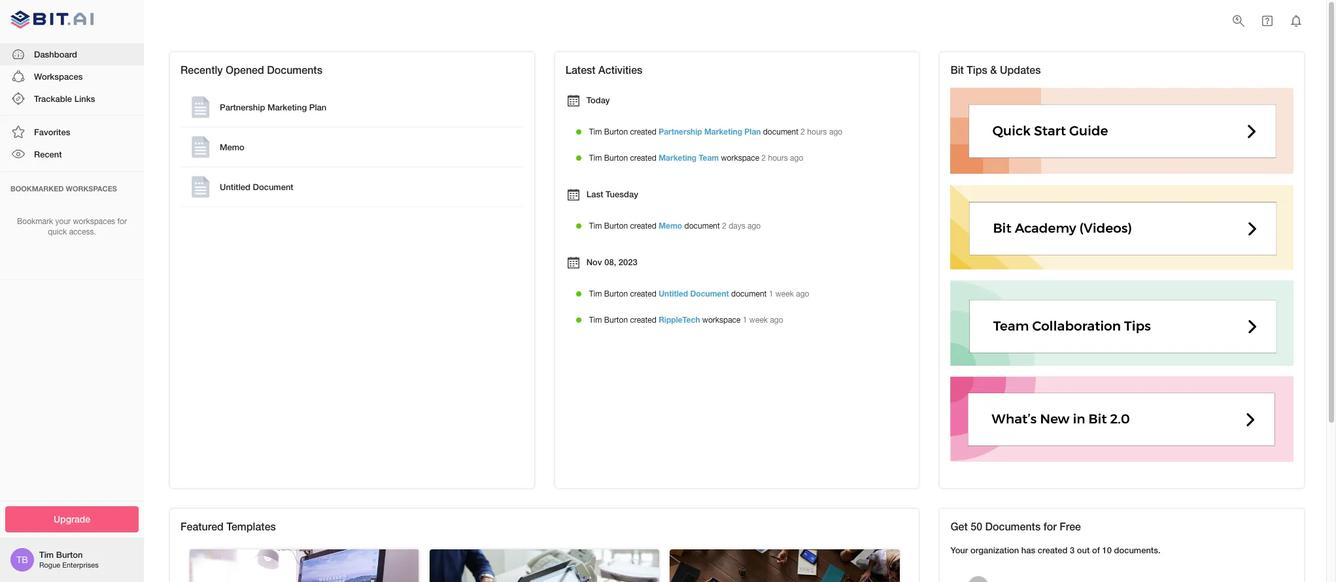 Task type: locate. For each thing, give the bounding box(es) containing it.
1 vertical spatial plan
[[745, 127, 761, 137]]

0 vertical spatial document
[[763, 128, 799, 137]]

created inside tim burton created marketing team workspace 2 hours ago
[[630, 154, 657, 163]]

2 horizontal spatial 2
[[801, 128, 805, 137]]

1 vertical spatial documents
[[986, 521, 1041, 533]]

1 horizontal spatial 1
[[769, 290, 774, 299]]

0 vertical spatial hours
[[808, 128, 827, 137]]

rogue
[[39, 562, 60, 570]]

burton for marketing team
[[604, 154, 628, 163]]

recent
[[34, 149, 62, 160]]

0 vertical spatial for
[[117, 217, 127, 226]]

for left the free
[[1044, 521, 1057, 533]]

activities
[[599, 63, 643, 76]]

0 vertical spatial marketing
[[268, 102, 307, 113]]

opened
[[226, 63, 264, 76]]

0 horizontal spatial documents
[[267, 63, 323, 76]]

1 vertical spatial memo link
[[659, 221, 683, 231]]

2 inside tim burton created partnership marketing plan document 2 hours ago
[[801, 128, 805, 137]]

0 vertical spatial untitled
[[220, 182, 251, 193]]

workspace right team
[[721, 154, 760, 163]]

1 horizontal spatial 2
[[762, 154, 766, 163]]

recent button
[[0, 144, 144, 166]]

marketing up team
[[705, 127, 743, 137]]

memo link
[[183, 130, 521, 164], [659, 221, 683, 231]]

documents up partnership marketing plan
[[267, 63, 323, 76]]

workspace inside tim burton created rippletech workspace 1 week ago
[[703, 316, 741, 325]]

trackable links
[[34, 94, 95, 104]]

tim
[[589, 128, 602, 137], [589, 154, 602, 163], [589, 222, 602, 231], [589, 290, 602, 299], [589, 316, 602, 325], [39, 550, 54, 561]]

tim inside tim burton created untitled document document 1 week ago
[[589, 290, 602, 299]]

1 horizontal spatial hours
[[808, 128, 827, 137]]

tim for untitled document
[[589, 290, 602, 299]]

tuesday
[[606, 189, 639, 200]]

documents
[[267, 63, 323, 76], [986, 521, 1041, 533]]

1 horizontal spatial week
[[776, 290, 794, 299]]

tim inside tim burton created marketing team workspace 2 hours ago
[[589, 154, 602, 163]]

tim inside tim burton created memo document 2 days ago
[[589, 222, 602, 231]]

2 vertical spatial 2
[[722, 222, 727, 231]]

0 vertical spatial untitled document link
[[183, 170, 521, 204]]

nov
[[587, 257, 602, 268]]

recently
[[181, 63, 223, 76]]

burton for untitled document
[[604, 290, 628, 299]]

0 horizontal spatial partnership marketing plan link
[[183, 91, 521, 125]]

untitled document link
[[183, 170, 521, 204], [659, 289, 729, 299]]

1 horizontal spatial for
[[1044, 521, 1057, 533]]

tim burton created marketing team workspace 2 hours ago
[[589, 153, 804, 163]]

last
[[587, 189, 604, 200]]

plan
[[309, 102, 327, 113], [745, 127, 761, 137]]

burton inside tim burton created partnership marketing plan document 2 hours ago
[[604, 128, 628, 137]]

created inside tim burton created untitled document document 1 week ago
[[630, 290, 657, 299]]

marketing left team
[[659, 153, 697, 163]]

partnership
[[220, 102, 265, 113], [659, 127, 703, 137]]

burton
[[604, 128, 628, 137], [604, 154, 628, 163], [604, 222, 628, 231], [604, 290, 628, 299], [604, 316, 628, 325], [56, 550, 83, 561]]

hours
[[808, 128, 827, 137], [769, 154, 788, 163]]

tim burton created memo document 2 days ago
[[589, 221, 761, 231]]

1 horizontal spatial memo link
[[659, 221, 683, 231]]

2
[[801, 128, 805, 137], [762, 154, 766, 163], [722, 222, 727, 231]]

1 horizontal spatial partnership
[[659, 127, 703, 137]]

0 horizontal spatial 2
[[722, 222, 727, 231]]

0 vertical spatial document
[[253, 182, 294, 193]]

2023
[[619, 257, 638, 268]]

updates
[[1000, 63, 1041, 76]]

document
[[763, 128, 799, 137], [685, 222, 720, 231], [732, 290, 767, 299]]

ago
[[830, 128, 843, 137], [790, 154, 804, 163], [748, 222, 761, 231], [796, 290, 810, 299], [770, 316, 784, 325]]

latest activities
[[566, 63, 643, 76]]

burton inside tim burton created rippletech workspace 1 week ago
[[604, 316, 628, 325]]

0 vertical spatial 1
[[769, 290, 774, 299]]

created inside tim burton created rippletech workspace 1 week ago
[[630, 316, 657, 325]]

document inside tim burton created memo document 2 days ago
[[685, 222, 720, 231]]

0 horizontal spatial 1
[[743, 316, 748, 325]]

days
[[729, 222, 746, 231]]

created up tim burton created marketing team workspace 2 hours ago on the top of page
[[630, 128, 657, 137]]

for for documents
[[1044, 521, 1057, 533]]

created up tuesday
[[630, 154, 657, 163]]

tim for partnership marketing plan
[[589, 128, 602, 137]]

😀meeting agenda image
[[670, 551, 900, 583]]

0 horizontal spatial document
[[253, 182, 294, 193]]

workspaces
[[34, 71, 83, 82]]

created for memo
[[630, 222, 657, 231]]

team
[[699, 153, 719, 163]]

documents for opened
[[267, 63, 323, 76]]

0 vertical spatial week
[[776, 290, 794, 299]]

0 horizontal spatial memo
[[220, 142, 245, 153]]

0 vertical spatial documents
[[267, 63, 323, 76]]

partnership marketing plan link
[[183, 91, 521, 125], [659, 127, 761, 137]]

document inside tim burton created untitled document document 1 week ago
[[732, 290, 767, 299]]

partnership up marketing team link
[[659, 127, 703, 137]]

ago inside tim burton created rippletech workspace 1 week ago
[[770, 316, 784, 325]]

0 horizontal spatial partnership
[[220, 102, 265, 113]]

created for rippletech
[[630, 316, 657, 325]]

documents up has
[[986, 521, 1041, 533]]

1 horizontal spatial documents
[[986, 521, 1041, 533]]

0 vertical spatial partnership
[[220, 102, 265, 113]]

for
[[117, 217, 127, 226], [1044, 521, 1057, 533]]

tim burton rogue enterprises
[[39, 550, 99, 570]]

for right workspaces on the left of the page
[[117, 217, 127, 226]]

0 horizontal spatial for
[[117, 217, 127, 226]]

1 horizontal spatial memo
[[659, 221, 683, 231]]

0 vertical spatial workspace
[[721, 154, 760, 163]]

memo link for recently opened documents
[[183, 130, 521, 164]]

created down tuesday
[[630, 222, 657, 231]]

tim burton created partnership marketing plan document 2 hours ago
[[589, 127, 843, 137]]

created inside tim burton created memo document 2 days ago
[[630, 222, 657, 231]]

workspace down tim burton created untitled document document 1 week ago
[[703, 316, 741, 325]]

0 vertical spatial partnership marketing plan link
[[183, 91, 521, 125]]

ago inside tim burton created memo document 2 days ago
[[748, 222, 761, 231]]

1 horizontal spatial partnership marketing plan link
[[659, 127, 761, 137]]

for inside bookmark your workspaces for quick access.
[[117, 217, 127, 226]]

1 vertical spatial partnership marketing plan link
[[659, 127, 761, 137]]

2 vertical spatial document
[[732, 290, 767, 299]]

tim inside tim burton created partnership marketing plan document 2 hours ago
[[589, 128, 602, 137]]

memo
[[220, 142, 245, 153], [659, 221, 683, 231]]

workspace
[[721, 154, 760, 163], [703, 316, 741, 325]]

nov 08, 2023
[[587, 257, 638, 268]]

1 vertical spatial memo
[[659, 221, 683, 231]]

has
[[1022, 546, 1036, 556]]

your organization has created 3 out of 10 documents.
[[951, 546, 1161, 556]]

burton inside tim burton created marketing team workspace 2 hours ago
[[604, 154, 628, 163]]

last tuesday
[[587, 189, 639, 200]]

0 vertical spatial memo link
[[183, 130, 521, 164]]

created for untitled
[[630, 290, 657, 299]]

1 vertical spatial workspace
[[703, 316, 741, 325]]

1 vertical spatial week
[[750, 316, 768, 325]]

document
[[253, 182, 294, 193], [691, 289, 729, 299]]

your
[[55, 217, 71, 226]]

tim for rippletech
[[589, 316, 602, 325]]

1
[[769, 290, 774, 299], [743, 316, 748, 325]]

partnership down 'opened'
[[220, 102, 265, 113]]

0 horizontal spatial memo link
[[183, 130, 521, 164]]

burton inside tim burton created memo document 2 days ago
[[604, 222, 628, 231]]

1 vertical spatial document
[[691, 289, 729, 299]]

0 horizontal spatial marketing
[[268, 102, 307, 113]]

3
[[1070, 546, 1075, 556]]

0 vertical spatial 2
[[801, 128, 805, 137]]

1 horizontal spatial untitled
[[659, 289, 688, 299]]

templates
[[227, 521, 276, 533]]

1 vertical spatial 1
[[743, 316, 748, 325]]

featured
[[181, 521, 224, 533]]

trackable
[[34, 94, 72, 104]]

tim inside the tim burton rogue enterprises
[[39, 550, 54, 561]]

get 50 documents for free
[[951, 521, 1082, 533]]

marketing
[[268, 102, 307, 113], [705, 127, 743, 137], [659, 153, 697, 163]]

created down '2023'
[[630, 290, 657, 299]]

burton inside tim burton created untitled document document 1 week ago
[[604, 290, 628, 299]]

bit tips & updates
[[951, 63, 1041, 76]]

tim inside tim burton created rippletech workspace 1 week ago
[[589, 316, 602, 325]]

links
[[74, 94, 95, 104]]

1 vertical spatial hours
[[769, 154, 788, 163]]

1 vertical spatial untitled document link
[[659, 289, 729, 299]]

marketing down recently opened documents
[[268, 102, 307, 113]]

1 vertical spatial marketing
[[705, 127, 743, 137]]

2 inside tim burton created memo document 2 days ago
[[722, 222, 727, 231]]

created left rippletech link
[[630, 316, 657, 325]]

created inside tim burton created partnership marketing plan document 2 hours ago
[[630, 128, 657, 137]]

1 vertical spatial document
[[685, 222, 720, 231]]

1 vertical spatial partnership
[[659, 127, 703, 137]]

favorites button
[[0, 121, 144, 144]]

workspaces
[[73, 217, 115, 226]]

for for workspaces
[[117, 217, 127, 226]]

1 vertical spatial for
[[1044, 521, 1057, 533]]

0 horizontal spatial plan
[[309, 102, 327, 113]]

week
[[776, 290, 794, 299], [750, 316, 768, 325]]

1 horizontal spatial marketing
[[659, 153, 697, 163]]

created
[[630, 128, 657, 137], [630, 154, 657, 163], [630, 222, 657, 231], [630, 290, 657, 299], [630, 316, 657, 325], [1038, 546, 1068, 556]]

0 horizontal spatial hours
[[769, 154, 788, 163]]

1 horizontal spatial untitled document link
[[659, 289, 729, 299]]

untitled
[[220, 182, 251, 193], [659, 289, 688, 299]]

1 vertical spatial 2
[[762, 154, 766, 163]]

0 horizontal spatial week
[[750, 316, 768, 325]]

10
[[1103, 546, 1112, 556]]

recently opened documents
[[181, 63, 323, 76]]



Task type: describe. For each thing, give the bounding box(es) containing it.
memo link for tim burton
[[659, 221, 683, 231]]

1 inside tim burton created untitled document document 1 week ago
[[769, 290, 774, 299]]

burton inside the tim burton rogue enterprises
[[56, 550, 83, 561]]

2 inside tim burton created marketing team workspace 2 hours ago
[[762, 154, 766, 163]]

bit
[[951, 63, 964, 76]]

workspace inside tim burton created marketing team workspace 2 hours ago
[[721, 154, 760, 163]]

tim burton created untitled document document 1 week ago
[[589, 289, 810, 299]]

burton for rippletech
[[604, 316, 628, 325]]

your
[[951, 546, 969, 556]]

2 horizontal spatial marketing
[[705, 127, 743, 137]]

document inside tim burton created partnership marketing plan document 2 hours ago
[[763, 128, 799, 137]]

workspaces button
[[0, 65, 144, 88]]

0 vertical spatial memo
[[220, 142, 245, 153]]

free
[[1060, 521, 1082, 533]]

08,
[[605, 257, 617, 268]]

created for marketing
[[630, 154, 657, 163]]

1 horizontal spatial document
[[691, 289, 729, 299]]

partnership marketing plan
[[220, 102, 327, 113]]

trackable links button
[[0, 88, 144, 110]]

week inside tim burton created untitled document document 1 week ago
[[776, 290, 794, 299]]

0 horizontal spatial untitled
[[220, 182, 251, 193]]

tips
[[967, 63, 988, 76]]

latest
[[566, 63, 596, 76]]

hours inside tim burton created marketing team workspace 2 hours ago
[[769, 154, 788, 163]]

favorites
[[34, 127, 70, 138]]

enterprises
[[62, 562, 99, 570]]

&
[[991, 63, 998, 76]]

tim for marketing team
[[589, 154, 602, 163]]

untitled document
[[220, 182, 294, 193]]

bookmarked workspaces
[[10, 184, 117, 193]]

1 inside tim burton created rippletech workspace 1 week ago
[[743, 316, 748, 325]]

access.
[[69, 228, 96, 237]]

upgrade
[[54, 514, 90, 525]]

organization
[[971, 546, 1020, 556]]

tim for memo
[[589, 222, 602, 231]]

workspaces
[[66, 184, 117, 193]]

upgrade button
[[5, 507, 139, 533]]

ago inside tim burton created untitled document document 1 week ago
[[796, 290, 810, 299]]

burton for memo
[[604, 222, 628, 231]]

hours inside tim burton created partnership marketing plan document 2 hours ago
[[808, 128, 827, 137]]

ago inside tim burton created partnership marketing plan document 2 hours ago
[[830, 128, 843, 137]]

1 vertical spatial untitled
[[659, 289, 688, 299]]

week inside tim burton created rippletech workspace 1 week ago
[[750, 316, 768, 325]]

tb
[[16, 556, 28, 566]]

bookmark your workspaces for quick access.
[[17, 217, 127, 237]]

1 horizontal spatial plan
[[745, 127, 761, 137]]

featured templates
[[181, 521, 276, 533]]

rippletech
[[659, 315, 700, 325]]

of
[[1093, 546, 1100, 556]]

documents for 50
[[986, 521, 1041, 533]]

50
[[971, 521, 983, 533]]

0 horizontal spatial untitled document link
[[183, 170, 521, 204]]

get
[[951, 521, 968, 533]]

created left 3
[[1038, 546, 1068, 556]]

0 vertical spatial plan
[[309, 102, 327, 113]]

✍️faq template image
[[189, 551, 419, 583]]

bookmark
[[17, 217, 53, 226]]

rippletech link
[[659, 315, 700, 325]]

dashboard
[[34, 49, 77, 59]]

out
[[1078, 546, 1090, 556]]

marketing team link
[[659, 153, 719, 163]]

quick
[[48, 228, 67, 237]]

burton for partnership marketing plan
[[604, 128, 628, 137]]

ago inside tim burton created marketing team workspace 2 hours ago
[[790, 154, 804, 163]]

documents.
[[1115, 546, 1161, 556]]

bookmarked
[[10, 184, 64, 193]]

today
[[587, 95, 610, 106]]

dashboard button
[[0, 43, 144, 65]]

created for partnership
[[630, 128, 657, 137]]

2 vertical spatial marketing
[[659, 153, 697, 163]]

tim burton created rippletech workspace 1 week ago
[[589, 315, 784, 325]]

🚗statement of work template image
[[430, 551, 660, 583]]



Task type: vqa. For each thing, say whether or not it's contained in the screenshot.
BURTON in Tim Burton created Marketing Team workspace 2 hours ago
yes



